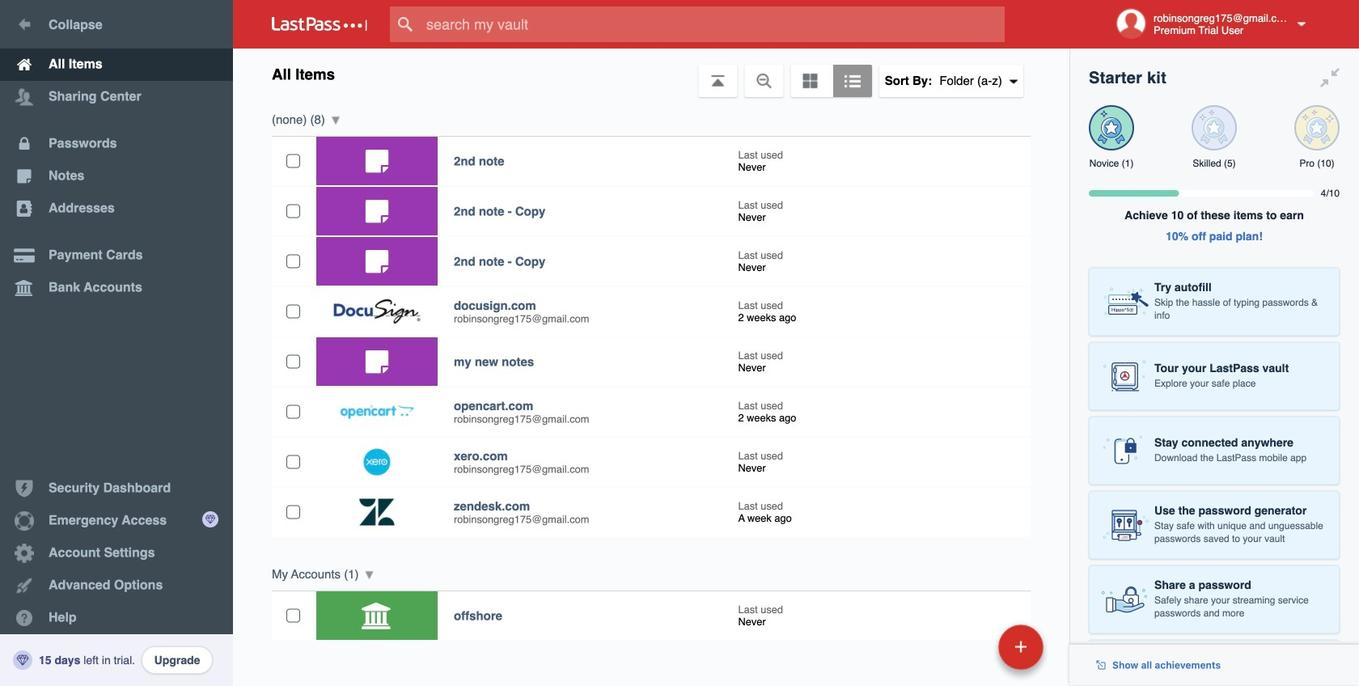 Task type: locate. For each thing, give the bounding box(es) containing it.
lastpass image
[[272, 17, 367, 32]]

main navigation navigation
[[0, 0, 233, 686]]



Task type: describe. For each thing, give the bounding box(es) containing it.
Search search field
[[390, 6, 1036, 42]]

new item navigation
[[887, 620, 1053, 686]]

new item element
[[887, 624, 1049, 670]]

vault options navigation
[[233, 49, 1070, 97]]

search my vault text field
[[390, 6, 1036, 42]]



Task type: vqa. For each thing, say whether or not it's contained in the screenshot.
New item 'Element'
yes



